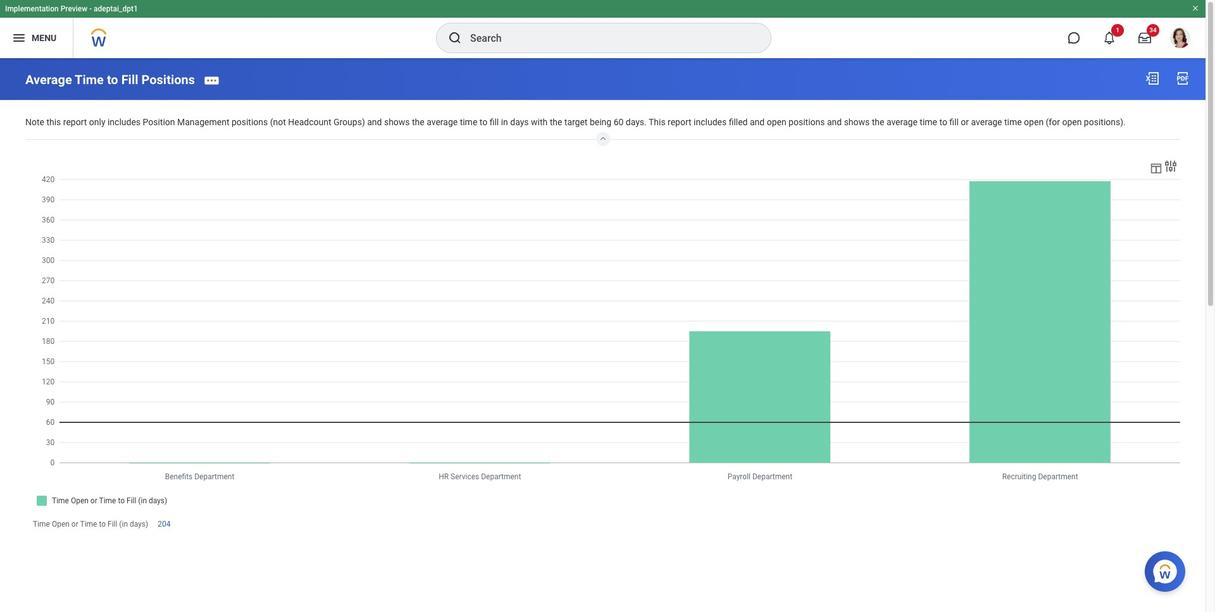 Task type: vqa. For each thing, say whether or not it's contained in the screenshot.
leftmost Fill
yes



Task type: describe. For each thing, give the bounding box(es) containing it.
average time to fill positions link
[[25, 72, 195, 87]]

menu button
[[0, 18, 73, 58]]

note
[[25, 117, 44, 127]]

1 shows from the left
[[384, 117, 410, 127]]

target
[[564, 117, 588, 127]]

1 time from the left
[[460, 117, 477, 127]]

time open or time to fill (in days)
[[33, 520, 148, 529]]

2 and from the left
[[750, 117, 765, 127]]

204
[[158, 520, 171, 529]]

positions).
[[1084, 117, 1126, 127]]

average
[[25, 72, 72, 87]]

2 positions from the left
[[789, 117, 825, 127]]

2 includes from the left
[[694, 117, 727, 127]]

1 positions from the left
[[232, 117, 268, 127]]

time right open
[[80, 520, 97, 529]]

close environment banner image
[[1192, 4, 1199, 12]]

1 fill from the left
[[490, 117, 499, 127]]

profile logan mcneil image
[[1170, 28, 1190, 51]]

chevron up image
[[595, 132, 610, 143]]

open
[[52, 520, 70, 529]]

34 button
[[1131, 24, 1159, 52]]

0 horizontal spatial fill
[[108, 520, 117, 529]]

2 open from the left
[[1024, 117, 1044, 127]]

1 average from the left
[[427, 117, 458, 127]]

positions
[[141, 72, 195, 87]]

3 and from the left
[[827, 117, 842, 127]]

justify image
[[11, 30, 27, 46]]

(in
[[119, 520, 128, 529]]

1 horizontal spatial fill
[[121, 72, 138, 87]]

this
[[46, 117, 61, 127]]

2 shows from the left
[[844, 117, 870, 127]]

1
[[1116, 27, 1119, 34]]

3 average from the left
[[971, 117, 1002, 127]]

this
[[649, 117, 665, 127]]

1 open from the left
[[767, 117, 786, 127]]

time left open
[[33, 520, 50, 529]]

menu banner
[[0, 0, 1206, 58]]

menu
[[32, 33, 56, 43]]

inbox large image
[[1138, 32, 1151, 44]]

filled
[[729, 117, 748, 127]]

2 fill from the left
[[949, 117, 959, 127]]



Task type: locate. For each thing, give the bounding box(es) containing it.
0 horizontal spatial fill
[[490, 117, 499, 127]]

1 horizontal spatial report
[[668, 117, 691, 127]]

0 horizontal spatial includes
[[108, 117, 141, 127]]

0 horizontal spatial or
[[71, 520, 78, 529]]

fill left '(in'
[[108, 520, 117, 529]]

3 the from the left
[[872, 117, 884, 127]]

2 report from the left
[[668, 117, 691, 127]]

implementation
[[5, 4, 59, 13]]

Search Workday  search field
[[470, 24, 745, 52]]

0 horizontal spatial open
[[767, 117, 786, 127]]

0 horizontal spatial report
[[63, 117, 87, 127]]

0 vertical spatial fill
[[121, 72, 138, 87]]

position
[[143, 117, 175, 127]]

to
[[107, 72, 118, 87], [480, 117, 487, 127], [939, 117, 947, 127], [99, 520, 106, 529]]

(for
[[1046, 117, 1060, 127]]

fill left positions
[[121, 72, 138, 87]]

1 and from the left
[[367, 117, 382, 127]]

1 horizontal spatial time
[[920, 117, 937, 127]]

includes left filled
[[694, 117, 727, 127]]

204 button
[[158, 520, 172, 530]]

34
[[1149, 27, 1157, 34]]

fill
[[121, 72, 138, 87], [108, 520, 117, 529]]

headcount
[[288, 117, 331, 127]]

2 average from the left
[[887, 117, 918, 127]]

1 the from the left
[[412, 117, 424, 127]]

0 horizontal spatial the
[[412, 117, 424, 127]]

-
[[89, 4, 92, 13]]

1 horizontal spatial shows
[[844, 117, 870, 127]]

0 vertical spatial or
[[961, 117, 969, 127]]

fill
[[490, 117, 499, 127], [949, 117, 959, 127]]

open right filled
[[767, 117, 786, 127]]

days.
[[626, 117, 647, 127]]

0 horizontal spatial time
[[460, 117, 477, 127]]

notifications large image
[[1103, 32, 1116, 44]]

2 horizontal spatial and
[[827, 117, 842, 127]]

average time to fill positions - table image
[[1149, 162, 1163, 175]]

1 horizontal spatial the
[[550, 117, 562, 127]]

3 time from the left
[[1004, 117, 1022, 127]]

only
[[89, 117, 105, 127]]

open right (for
[[1062, 117, 1082, 127]]

(not
[[270, 117, 286, 127]]

days)
[[130, 520, 148, 529]]

60
[[614, 117, 624, 127]]

2 the from the left
[[550, 117, 562, 127]]

0 horizontal spatial and
[[367, 117, 382, 127]]

open left (for
[[1024, 117, 1044, 127]]

search image
[[447, 30, 463, 46]]

0 horizontal spatial shows
[[384, 117, 410, 127]]

average time to fill positions
[[25, 72, 195, 87]]

preview
[[61, 4, 87, 13]]

average
[[427, 117, 458, 127], [887, 117, 918, 127], [971, 117, 1002, 127]]

days
[[510, 117, 529, 127]]

adeptai_dpt1
[[94, 4, 138, 13]]

or
[[961, 117, 969, 127], [71, 520, 78, 529]]

2 horizontal spatial average
[[971, 117, 1002, 127]]

management
[[177, 117, 229, 127]]

report
[[63, 117, 87, 127], [668, 117, 691, 127]]

2 horizontal spatial time
[[1004, 117, 1022, 127]]

1 horizontal spatial and
[[750, 117, 765, 127]]

time
[[460, 117, 477, 127], [920, 117, 937, 127], [1004, 117, 1022, 127]]

2 time from the left
[[920, 117, 937, 127]]

0 horizontal spatial positions
[[232, 117, 268, 127]]

note this report only includes position management positions (not headcount groups) and shows the average time to fill in days with the target being 60 days. this report includes filled and open positions and shows the average time to fill or average time open (for open positions).
[[25, 117, 1126, 127]]

groups)
[[333, 117, 365, 127]]

configure and view chart data image
[[1163, 159, 1178, 174]]

1 horizontal spatial includes
[[694, 117, 727, 127]]

being
[[590, 117, 611, 127]]

average time to fill positions main content
[[0, 58, 1206, 557]]

implementation preview -   adeptai_dpt1
[[5, 4, 138, 13]]

1 horizontal spatial average
[[887, 117, 918, 127]]

1 horizontal spatial or
[[961, 117, 969, 127]]

open
[[767, 117, 786, 127], [1024, 117, 1044, 127], [1062, 117, 1082, 127]]

1 button
[[1095, 24, 1124, 52]]

includes
[[108, 117, 141, 127], [694, 117, 727, 127]]

1 horizontal spatial open
[[1024, 117, 1044, 127]]

shows
[[384, 117, 410, 127], [844, 117, 870, 127]]

export to excel image
[[1145, 71, 1160, 86]]

the
[[412, 117, 424, 127], [550, 117, 562, 127], [872, 117, 884, 127]]

time
[[75, 72, 104, 87], [33, 520, 50, 529], [80, 520, 97, 529]]

3 open from the left
[[1062, 117, 1082, 127]]

view printable version (pdf) image
[[1175, 71, 1190, 86]]

1 horizontal spatial positions
[[789, 117, 825, 127]]

0 horizontal spatial average
[[427, 117, 458, 127]]

1 vertical spatial fill
[[108, 520, 117, 529]]

includes right only
[[108, 117, 141, 127]]

time right average
[[75, 72, 104, 87]]

1 includes from the left
[[108, 117, 141, 127]]

1 report from the left
[[63, 117, 87, 127]]

1 vertical spatial or
[[71, 520, 78, 529]]

1 horizontal spatial fill
[[949, 117, 959, 127]]

and
[[367, 117, 382, 127], [750, 117, 765, 127], [827, 117, 842, 127]]

2 horizontal spatial the
[[872, 117, 884, 127]]

2 horizontal spatial open
[[1062, 117, 1082, 127]]

with
[[531, 117, 548, 127]]

positions
[[232, 117, 268, 127], [789, 117, 825, 127]]

in
[[501, 117, 508, 127]]



